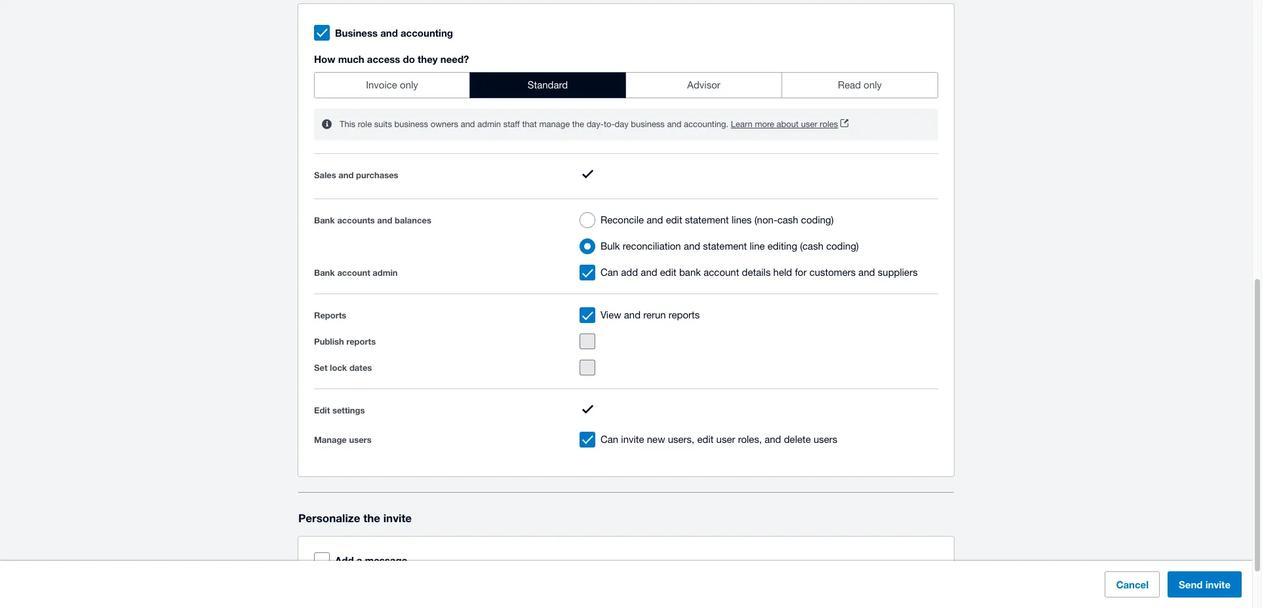 Task type: describe. For each thing, give the bounding box(es) containing it.
view and rerun reports
[[601, 310, 700, 321]]

day-
[[587, 119, 604, 129]]

and left balances
[[377, 215, 392, 226]]

delete
[[784, 434, 811, 445]]

roles
[[820, 119, 838, 129]]

cash
[[778, 215, 799, 226]]

purchases
[[356, 170, 398, 180]]

details
[[742, 267, 771, 278]]

set lock dates
[[314, 363, 372, 373]]

option group containing reconcile and edit statement lines (non-cash coding)
[[574, 208, 938, 260]]

can for can invite new users, edit user roles, and delete users
[[601, 434, 619, 445]]

owners
[[431, 119, 458, 129]]

bulk reconciliation and statement line editing (cash coding)
[[601, 241, 859, 252]]

that
[[522, 119, 537, 129]]

accounting.
[[684, 119, 729, 129]]

line
[[750, 241, 765, 252]]

access
[[367, 53, 400, 65]]

invite for can
[[621, 434, 644, 445]]

settings
[[332, 406, 365, 416]]

manage
[[539, 119, 570, 129]]

standard
[[528, 79, 568, 91]]

this
[[340, 119, 356, 129]]

0 vertical spatial user
[[801, 119, 818, 129]]

reports
[[314, 311, 347, 321]]

bank accounts and balances
[[314, 215, 431, 226]]

and left the accounting.
[[667, 119, 682, 129]]

reconcile and edit statement lines (non-cash coding)
[[601, 215, 834, 226]]

business and accounting
[[335, 27, 453, 39]]

1 horizontal spatial users
[[814, 434, 838, 445]]

rerun
[[644, 310, 666, 321]]

much
[[338, 53, 364, 65]]

balances
[[395, 215, 431, 226]]

add
[[621, 267, 638, 278]]

1 horizontal spatial the
[[572, 119, 584, 129]]

0 vertical spatial reports
[[669, 310, 700, 321]]

reconcile
[[601, 215, 644, 226]]

1 vertical spatial reports
[[347, 337, 376, 347]]

coding) for bulk reconciliation and statement line editing (cash coding)
[[826, 241, 859, 252]]

publish
[[314, 337, 344, 347]]

and right "view"
[[624, 310, 641, 321]]

personalize the invite
[[298, 511, 412, 525]]

option group containing invoice only
[[314, 72, 939, 98]]

only for invoice only
[[400, 79, 418, 91]]

and right owners
[[461, 119, 475, 129]]

and right 'roles,'
[[765, 434, 781, 445]]

need?
[[441, 53, 469, 65]]

business
[[335, 27, 378, 39]]

bulk
[[601, 241, 620, 252]]

customers
[[810, 267, 856, 278]]

(non-
[[755, 215, 778, 226]]

1 vertical spatial edit
[[660, 267, 677, 278]]

send invite
[[1179, 579, 1231, 591]]

0 horizontal spatial invite
[[383, 511, 412, 525]]

can invite new users, edit user roles, and delete users
[[601, 434, 838, 445]]

users,
[[668, 434, 695, 445]]

bank account admin
[[314, 268, 398, 278]]

to-
[[604, 119, 615, 129]]

how much access do they need?
[[314, 53, 469, 65]]

accounts
[[337, 215, 375, 226]]

0 vertical spatial edit
[[666, 215, 683, 226]]

and right sales
[[339, 170, 354, 180]]

view
[[601, 310, 621, 321]]

and up bank
[[684, 241, 701, 252]]

1 horizontal spatial admin
[[478, 119, 501, 129]]

staff
[[503, 119, 520, 129]]



Task type: locate. For each thing, give the bounding box(es) containing it.
option group
[[314, 72, 939, 98], [574, 208, 938, 260]]

invite inside button
[[1206, 579, 1231, 591]]

invite right send
[[1206, 579, 1231, 591]]

only down do
[[400, 79, 418, 91]]

statement for line
[[703, 241, 747, 252]]

admin
[[478, 119, 501, 129], [373, 268, 398, 278]]

0 horizontal spatial user
[[717, 434, 736, 445]]

0 vertical spatial option group
[[314, 72, 939, 98]]

read only
[[838, 79, 882, 91]]

can left new
[[601, 434, 619, 445]]

reports right "rerun"
[[669, 310, 700, 321]]

day
[[615, 119, 629, 129]]

1 vertical spatial invite
[[383, 511, 412, 525]]

and up 'reconciliation'
[[647, 215, 663, 226]]

users right "delete"
[[814, 434, 838, 445]]

edit
[[314, 406, 330, 416]]

statement for lines
[[685, 215, 729, 226]]

reports up 'dates' at bottom
[[347, 337, 376, 347]]

business right suits on the top of the page
[[395, 119, 428, 129]]

set
[[314, 363, 328, 373]]

only for read only
[[864, 79, 882, 91]]

2 business from the left
[[631, 119, 665, 129]]

business right day
[[631, 119, 665, 129]]

user
[[801, 119, 818, 129], [717, 434, 736, 445]]

learn
[[731, 119, 753, 129]]

only right read
[[864, 79, 882, 91]]

reports
[[669, 310, 700, 321], [347, 337, 376, 347]]

coding) up the (cash at the right top
[[801, 215, 834, 226]]

0 horizontal spatial users
[[349, 435, 372, 445]]

1 vertical spatial coding)
[[826, 241, 859, 252]]

more
[[755, 119, 775, 129]]

for
[[795, 267, 807, 278]]

invoice only
[[366, 79, 418, 91]]

do
[[403, 53, 415, 65]]

1 horizontal spatial business
[[631, 119, 665, 129]]

0 vertical spatial invite
[[621, 434, 644, 445]]

and left "suppliers"
[[859, 267, 875, 278]]

about
[[777, 119, 799, 129]]

0 horizontal spatial the
[[363, 511, 380, 525]]

account up reports on the bottom of page
[[337, 268, 370, 278]]

edit right users,
[[697, 434, 714, 445]]

suits
[[374, 119, 392, 129]]

learn more about user roles link
[[731, 117, 849, 133]]

2 horizontal spatial invite
[[1206, 579, 1231, 591]]

cancel
[[1117, 579, 1149, 591]]

send
[[1179, 579, 1203, 591]]

reconciliation
[[623, 241, 681, 252]]

1 vertical spatial statement
[[703, 241, 747, 252]]

0 horizontal spatial reports
[[347, 337, 376, 347]]

send invite button
[[1168, 572, 1242, 598]]

1 vertical spatial option group
[[574, 208, 938, 260]]

2 vertical spatial invite
[[1206, 579, 1231, 591]]

user left 'roles,'
[[717, 434, 736, 445]]

1 horizontal spatial user
[[801, 119, 818, 129]]

user left roles
[[801, 119, 818, 129]]

invite left new
[[621, 434, 644, 445]]

1 only from the left
[[400, 79, 418, 91]]

invite up message
[[383, 511, 412, 525]]

a
[[357, 555, 362, 567]]

2 can from the top
[[601, 434, 619, 445]]

edit left bank
[[660, 267, 677, 278]]

bank
[[314, 215, 335, 226], [314, 268, 335, 278]]

and right add
[[641, 267, 658, 278]]

admin down bank accounts and balances
[[373, 268, 398, 278]]

can
[[601, 267, 619, 278], [601, 434, 619, 445]]

0 vertical spatial statement
[[685, 215, 729, 226]]

1 vertical spatial bank
[[314, 268, 335, 278]]

read
[[838, 79, 861, 91]]

message
[[365, 555, 407, 567]]

statement up bulk reconciliation and statement line editing (cash coding)
[[685, 215, 729, 226]]

1 can from the top
[[601, 267, 619, 278]]

coding) up the customers
[[826, 241, 859, 252]]

roles,
[[738, 434, 762, 445]]

how
[[314, 53, 335, 65]]

manage
[[314, 435, 347, 445]]

statement
[[685, 215, 729, 226], [703, 241, 747, 252]]

0 vertical spatial the
[[572, 119, 584, 129]]

sales and purchases
[[314, 170, 398, 180]]

0 vertical spatial can
[[601, 267, 619, 278]]

role
[[358, 119, 372, 129]]

advisor
[[687, 79, 721, 91]]

the left day- on the top
[[572, 119, 584, 129]]

accounting
[[401, 27, 453, 39]]

statement down reconcile and edit statement lines (non-cash coding)
[[703, 241, 747, 252]]

2 bank from the top
[[314, 268, 335, 278]]

0 vertical spatial coding)
[[801, 215, 834, 226]]

publish reports
[[314, 337, 376, 347]]

account down bulk reconciliation and statement line editing (cash coding)
[[704, 267, 739, 278]]

1 vertical spatial user
[[717, 434, 736, 445]]

add a message
[[335, 555, 407, 567]]

can left add
[[601, 267, 619, 278]]

held
[[774, 267, 792, 278]]

1 horizontal spatial only
[[864, 79, 882, 91]]

personalize
[[298, 511, 360, 525]]

users
[[814, 434, 838, 445], [349, 435, 372, 445]]

bank
[[679, 267, 701, 278]]

1 vertical spatial admin
[[373, 268, 398, 278]]

1 vertical spatial can
[[601, 434, 619, 445]]

sales
[[314, 170, 336, 180]]

admin left the staff
[[478, 119, 501, 129]]

dates
[[350, 363, 372, 373]]

bank for bank account admin
[[314, 268, 335, 278]]

edit
[[666, 215, 683, 226], [660, 267, 677, 278], [697, 434, 714, 445]]

this role suits business owners and admin staff that manage the day-to-day business and accounting. learn more about user roles
[[340, 119, 838, 129]]

lock
[[330, 363, 347, 373]]

suppliers
[[878, 267, 918, 278]]

1 horizontal spatial reports
[[669, 310, 700, 321]]

1 business from the left
[[395, 119, 428, 129]]

0 horizontal spatial account
[[337, 268, 370, 278]]

users right 'manage'
[[349, 435, 372, 445]]

bank up reports on the bottom of page
[[314, 268, 335, 278]]

can for can add and edit bank account details held for customers and suppliers
[[601, 267, 619, 278]]

0 horizontal spatial admin
[[373, 268, 398, 278]]

can add and edit bank account details held for customers and suppliers
[[601, 267, 918, 278]]

the
[[572, 119, 584, 129], [363, 511, 380, 525]]

manage users
[[314, 435, 372, 445]]

bank for bank accounts and balances
[[314, 215, 335, 226]]

business
[[395, 119, 428, 129], [631, 119, 665, 129]]

edit up 'reconciliation'
[[666, 215, 683, 226]]

cancel button
[[1105, 572, 1160, 598]]

invite for send
[[1206, 579, 1231, 591]]

the up add a message
[[363, 511, 380, 525]]

and up how much access do they need?
[[380, 27, 398, 39]]

0 horizontal spatial business
[[395, 119, 428, 129]]

invoice
[[366, 79, 397, 91]]

and
[[380, 27, 398, 39], [461, 119, 475, 129], [667, 119, 682, 129], [339, 170, 354, 180], [647, 215, 663, 226], [377, 215, 392, 226], [684, 241, 701, 252], [641, 267, 658, 278], [859, 267, 875, 278], [624, 310, 641, 321], [765, 434, 781, 445]]

(cash
[[800, 241, 824, 252]]

1 bank from the top
[[314, 215, 335, 226]]

invite
[[621, 434, 644, 445], [383, 511, 412, 525], [1206, 579, 1231, 591]]

bank left accounts
[[314, 215, 335, 226]]

0 vertical spatial admin
[[478, 119, 501, 129]]

0 vertical spatial bank
[[314, 215, 335, 226]]

account
[[704, 267, 739, 278], [337, 268, 370, 278]]

edit settings
[[314, 406, 365, 416]]

coding)
[[801, 215, 834, 226], [826, 241, 859, 252]]

editing
[[768, 241, 798, 252]]

2 vertical spatial edit
[[697, 434, 714, 445]]

they
[[418, 53, 438, 65]]

1 vertical spatial the
[[363, 511, 380, 525]]

only
[[400, 79, 418, 91], [864, 79, 882, 91]]

new
[[647, 434, 665, 445]]

1 horizontal spatial account
[[704, 267, 739, 278]]

coding) for reconcile and edit statement lines (non-cash coding)
[[801, 215, 834, 226]]

2 only from the left
[[864, 79, 882, 91]]

add
[[335, 555, 354, 567]]

lines
[[732, 215, 752, 226]]

0 horizontal spatial only
[[400, 79, 418, 91]]

1 horizontal spatial invite
[[621, 434, 644, 445]]



Task type: vqa. For each thing, say whether or not it's contained in the screenshot.
topmost Can
yes



